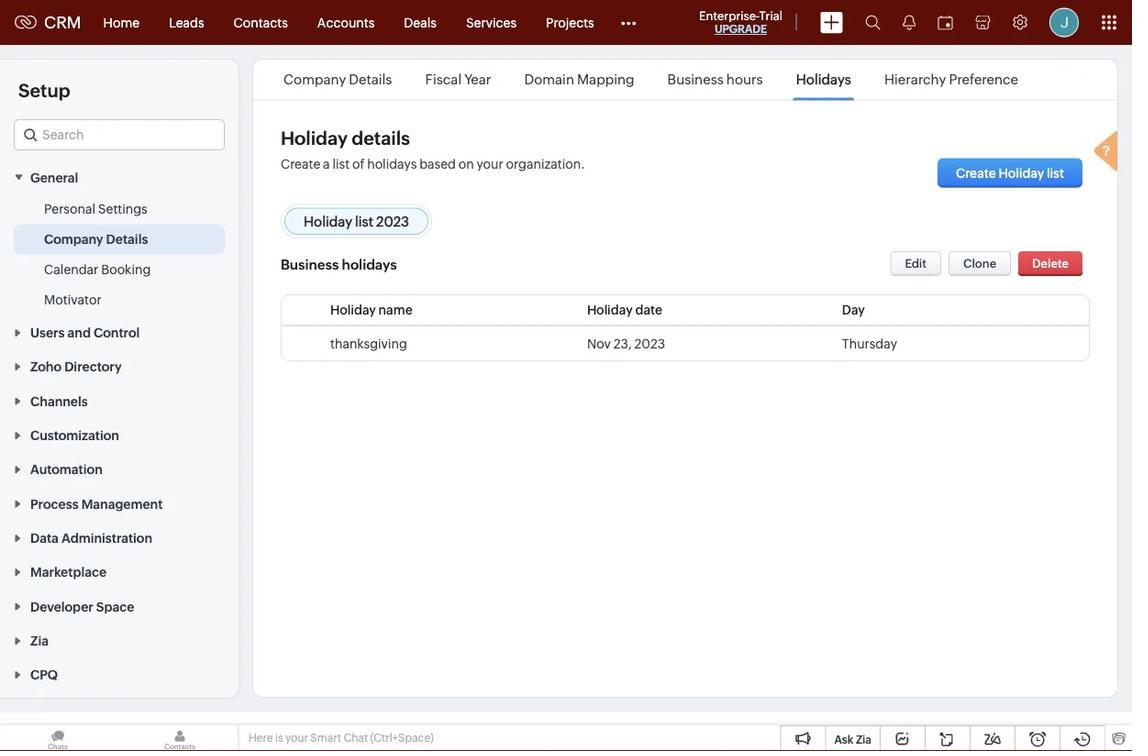 Task type: describe. For each thing, give the bounding box(es) containing it.
holiday name
[[330, 303, 413, 318]]

tab containing holiday list
[[285, 207, 429, 236]]

general region
[[0, 194, 239, 315]]

directory
[[64, 360, 122, 374]]

create a list of holidays based on your organization. create holiday list
[[281, 157, 1065, 180]]

enterprise-trial upgrade
[[699, 9, 783, 35]]

here
[[249, 732, 273, 745]]

business hours link
[[665, 72, 766, 88]]

smart
[[311, 732, 341, 745]]

domain mapping
[[525, 72, 635, 88]]

organization.
[[506, 157, 585, 172]]

motivator link
[[44, 290, 102, 309]]

holiday inside create a list of holidays based on your organization. create holiday list
[[999, 166, 1045, 180]]

fiscal
[[425, 72, 462, 88]]

thanksgiving
[[330, 337, 407, 351]]

2023 for holiday list 2023
[[376, 213, 409, 229]]

trial
[[760, 9, 783, 22]]

customization
[[30, 428, 119, 443]]

general button
[[0, 160, 239, 194]]

holiday for holiday list 2023
[[304, 213, 352, 229]]

company inside list
[[284, 72, 346, 88]]

fiscal year
[[425, 72, 491, 88]]

create menu image
[[820, 11, 843, 33]]

contacts
[[234, 15, 288, 30]]

holiday details
[[281, 128, 410, 149]]

clone
[[964, 257, 997, 271]]

ask
[[835, 734, 854, 746]]

date
[[635, 303, 663, 318]]

your inside create a list of holidays based on your organization. create holiday list
[[477, 157, 504, 172]]

day
[[842, 303, 865, 318]]

users and control
[[30, 325, 140, 340]]

and
[[67, 325, 91, 340]]

profile element
[[1039, 0, 1090, 45]]

projects link
[[531, 0, 609, 45]]

cpq
[[30, 668, 58, 683]]

list containing company details
[[267, 60, 1035, 100]]

calendar
[[44, 262, 99, 277]]

company details link inside list
[[281, 72, 395, 88]]

contacts link
[[219, 0, 303, 45]]

details
[[352, 128, 410, 149]]

automation
[[30, 463, 103, 477]]

(ctrl+space)
[[370, 732, 434, 745]]

personal
[[44, 201, 95, 216]]

mapping
[[577, 72, 635, 88]]

accounts
[[317, 15, 375, 30]]

services
[[466, 15, 517, 30]]

fiscal year link
[[423, 72, 494, 88]]

here is your smart chat (ctrl+space)
[[249, 732, 434, 745]]

marketplace button
[[0, 555, 239, 589]]

calendar booking link
[[44, 260, 151, 278]]

data administration button
[[0, 521, 239, 555]]

home link
[[89, 0, 154, 45]]

of
[[352, 157, 365, 172]]

hierarchy preference link
[[882, 72, 1022, 88]]

administration
[[61, 531, 152, 546]]

1 vertical spatial your
[[285, 732, 308, 745]]

process management
[[30, 497, 163, 512]]

chat
[[344, 732, 368, 745]]

crm link
[[15, 13, 81, 32]]

hierarchy preference
[[885, 72, 1019, 88]]

services link
[[451, 0, 531, 45]]

2 horizontal spatial list
[[1047, 166, 1065, 180]]

holidays
[[796, 72, 852, 88]]

delete
[[1033, 257, 1069, 271]]

edit button
[[891, 251, 942, 276]]

is
[[275, 732, 283, 745]]

developer space button
[[0, 589, 239, 623]]

year
[[465, 72, 491, 88]]

signals element
[[892, 0, 927, 45]]

contacts image
[[122, 726, 238, 752]]

automation button
[[0, 452, 239, 486]]

ask zia
[[835, 734, 872, 746]]

clone button
[[949, 251, 1012, 276]]

a
[[323, 157, 330, 172]]



Task type: locate. For each thing, give the bounding box(es) containing it.
0 vertical spatial your
[[477, 157, 504, 172]]

nov 23, 2023
[[587, 337, 665, 351]]

1 vertical spatial zia
[[856, 734, 872, 746]]

holidays inside create a list of holidays based on your organization. create holiday list
[[367, 157, 417, 172]]

holiday
[[281, 128, 348, 149], [999, 166, 1045, 180], [304, 213, 352, 229], [330, 303, 376, 318], [587, 303, 633, 318]]

1 vertical spatial company details
[[44, 232, 148, 246]]

holiday up nov
[[587, 303, 633, 318]]

create holiday list button
[[938, 158, 1083, 188]]

company down accounts
[[284, 72, 346, 88]]

hierarchy
[[885, 72, 947, 88]]

create
[[281, 157, 321, 172], [956, 166, 996, 180]]

business inside list
[[668, 72, 724, 88]]

space
[[96, 600, 134, 614]]

thursday
[[842, 337, 898, 351]]

holiday list 2023
[[304, 213, 409, 229]]

your
[[477, 157, 504, 172], [285, 732, 308, 745]]

projects
[[546, 15, 594, 30]]

0 vertical spatial zia
[[30, 634, 49, 649]]

Search text field
[[15, 120, 224, 150]]

23,
[[614, 337, 632, 351]]

company details
[[284, 72, 392, 88], [44, 232, 148, 246]]

search element
[[854, 0, 892, 45]]

based
[[420, 157, 456, 172]]

1 horizontal spatial details
[[349, 72, 392, 88]]

0 horizontal spatial your
[[285, 732, 308, 745]]

details inside list
[[349, 72, 392, 88]]

0 vertical spatial business
[[668, 72, 724, 88]]

0 vertical spatial holidays
[[367, 157, 417, 172]]

company
[[284, 72, 346, 88], [44, 232, 103, 246]]

company details down accounts
[[284, 72, 392, 88]]

1 horizontal spatial company
[[284, 72, 346, 88]]

leads
[[169, 15, 204, 30]]

control
[[94, 325, 140, 340]]

domain mapping link
[[522, 72, 637, 88]]

zoho
[[30, 360, 62, 374]]

holiday for holiday name
[[330, 303, 376, 318]]

personal settings
[[44, 201, 147, 216]]

deals link
[[389, 0, 451, 45]]

developer
[[30, 600, 93, 614]]

hours
[[727, 72, 763, 88]]

create up clone button
[[956, 166, 996, 180]]

1 vertical spatial company details link
[[44, 230, 148, 248]]

tab
[[285, 207, 429, 236]]

1 vertical spatial 2023
[[635, 337, 665, 351]]

company details link down accounts
[[281, 72, 395, 88]]

1 horizontal spatial zia
[[856, 734, 872, 746]]

signals image
[[903, 15, 916, 30]]

zia right ask
[[856, 734, 872, 746]]

marketplace
[[30, 565, 107, 580]]

2023 up business holidays
[[376, 213, 409, 229]]

company details link inside "general" region
[[44, 230, 148, 248]]

search image
[[865, 15, 881, 30]]

holiday up business holidays
[[304, 213, 352, 229]]

holiday for holiday date
[[587, 303, 633, 318]]

details inside 'link'
[[106, 232, 148, 246]]

calendar image
[[938, 15, 954, 30]]

general
[[30, 170, 78, 185]]

0 horizontal spatial company details
[[44, 232, 148, 246]]

1 vertical spatial holidays
[[342, 257, 397, 273]]

cpq button
[[0, 658, 239, 692]]

business down holiday list 2023 on the top left of the page
[[281, 257, 339, 273]]

delete button
[[1019, 251, 1083, 276]]

1 horizontal spatial list
[[355, 213, 374, 229]]

1 vertical spatial details
[[106, 232, 148, 246]]

create left a
[[281, 157, 321, 172]]

profile image
[[1050, 8, 1079, 37]]

0 horizontal spatial create
[[281, 157, 321, 172]]

name
[[379, 303, 413, 318]]

holiday left help image
[[999, 166, 1045, 180]]

0 horizontal spatial company details link
[[44, 230, 148, 248]]

1 vertical spatial business
[[281, 257, 339, 273]]

channels button
[[0, 384, 239, 418]]

0 horizontal spatial 2023
[[376, 213, 409, 229]]

management
[[81, 497, 163, 512]]

business hours
[[668, 72, 763, 88]]

holidays down details
[[367, 157, 417, 172]]

users
[[30, 325, 65, 340]]

Other Modules field
[[609, 8, 649, 37]]

customization button
[[0, 418, 239, 452]]

list right a
[[333, 157, 350, 172]]

0 vertical spatial company
[[284, 72, 346, 88]]

domain
[[525, 72, 574, 88]]

personal settings link
[[44, 199, 147, 218]]

1 horizontal spatial company details
[[284, 72, 392, 88]]

list
[[333, 157, 350, 172], [1047, 166, 1065, 180], [355, 213, 374, 229]]

process
[[30, 497, 79, 512]]

business holidays
[[281, 257, 397, 273]]

2023
[[376, 213, 409, 229], [635, 337, 665, 351]]

company details link down personal settings link
[[44, 230, 148, 248]]

on
[[459, 157, 474, 172]]

setup
[[18, 80, 70, 101]]

data
[[30, 531, 59, 546]]

chats image
[[0, 726, 116, 752]]

settings
[[98, 201, 147, 216]]

zia up cpq
[[30, 634, 49, 649]]

list
[[267, 60, 1035, 100]]

your right is
[[285, 732, 308, 745]]

zia
[[30, 634, 49, 649], [856, 734, 872, 746]]

None field
[[14, 119, 225, 151]]

1 horizontal spatial 2023
[[635, 337, 665, 351]]

holiday date
[[587, 303, 663, 318]]

holidays up the holiday name on the top of page
[[342, 257, 397, 273]]

holiday up a
[[281, 128, 348, 149]]

holiday for holiday details
[[281, 128, 348, 149]]

zoho directory button
[[0, 349, 239, 384]]

list left help image
[[1047, 166, 1065, 180]]

zoho directory
[[30, 360, 122, 374]]

business
[[668, 72, 724, 88], [281, 257, 339, 273]]

1 horizontal spatial business
[[668, 72, 724, 88]]

0 horizontal spatial details
[[106, 232, 148, 246]]

2023 right "23,"
[[635, 337, 665, 351]]

details up booking
[[106, 232, 148, 246]]

0 horizontal spatial list
[[333, 157, 350, 172]]

accounts link
[[303, 0, 389, 45]]

process management button
[[0, 486, 239, 521]]

edit
[[905, 257, 927, 271]]

zia button
[[0, 623, 239, 658]]

holidays
[[367, 157, 417, 172], [342, 257, 397, 273]]

0 horizontal spatial business
[[281, 257, 339, 273]]

0 horizontal spatial zia
[[30, 634, 49, 649]]

0 vertical spatial 2023
[[376, 213, 409, 229]]

create menu element
[[809, 0, 854, 45]]

leads link
[[154, 0, 219, 45]]

company details link
[[281, 72, 395, 88], [44, 230, 148, 248]]

company details inside "general" region
[[44, 232, 148, 246]]

upgrade
[[715, 23, 767, 35]]

0 vertical spatial details
[[349, 72, 392, 88]]

2023 for nov 23, 2023
[[635, 337, 665, 351]]

company inside 'link'
[[44, 232, 103, 246]]

0 vertical spatial company details
[[284, 72, 392, 88]]

1 vertical spatial company
[[44, 232, 103, 246]]

company details inside list
[[284, 72, 392, 88]]

motivator
[[44, 292, 102, 307]]

business for business hours
[[668, 72, 724, 88]]

1 horizontal spatial create
[[956, 166, 996, 180]]

help image
[[1090, 128, 1127, 178]]

developer space
[[30, 600, 134, 614]]

company details down personal settings link
[[44, 232, 148, 246]]

list up business holidays
[[355, 213, 374, 229]]

holiday up thanksgiving
[[330, 303, 376, 318]]

booking
[[101, 262, 151, 277]]

zia inside zia dropdown button
[[30, 634, 49, 649]]

preference
[[949, 72, 1019, 88]]

details
[[349, 72, 392, 88], [106, 232, 148, 246]]

0 vertical spatial company details link
[[281, 72, 395, 88]]

enterprise-
[[699, 9, 760, 22]]

nov
[[587, 337, 611, 351]]

company up calendar
[[44, 232, 103, 246]]

channels
[[30, 394, 88, 409]]

business for business holidays
[[281, 257, 339, 273]]

business left "hours"
[[668, 72, 724, 88]]

your right on
[[477, 157, 504, 172]]

0 horizontal spatial company
[[44, 232, 103, 246]]

1 horizontal spatial your
[[477, 157, 504, 172]]

1 horizontal spatial company details link
[[281, 72, 395, 88]]

users and control button
[[0, 315, 239, 349]]

details up details
[[349, 72, 392, 88]]

holidays link
[[794, 72, 854, 88]]



Task type: vqa. For each thing, say whether or not it's contained in the screenshot.
logo
no



